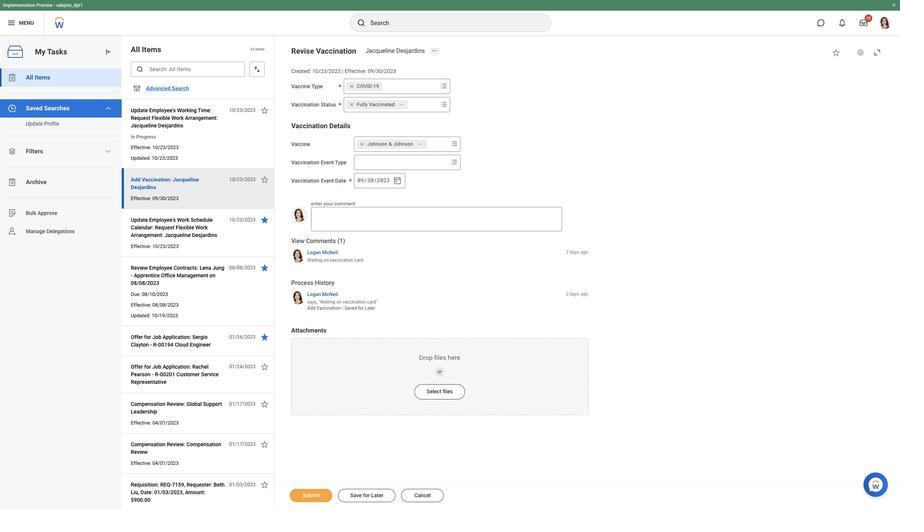 Task type: locate. For each thing, give the bounding box(es) containing it.
mcneil inside the process history region
[[323, 291, 338, 297]]

vaccination up –
[[343, 300, 366, 305]]

2 2 days ago from the top
[[567, 291, 589, 297]]

compensation for compensation review: compensation review
[[131, 442, 166, 448]]

offer for job application: rachel pearson ‎- r-00201 customer service representative
[[131, 364, 219, 385]]

0 vertical spatial star image
[[260, 215, 269, 225]]

for inside offer for job application: rachel pearson ‎- r-00201 customer service representative
[[144, 364, 151, 370]]

- left apprentice
[[131, 273, 133, 279]]

arrangement: down time:
[[185, 115, 218, 121]]

1 vertical spatial items
[[35, 74, 50, 81]]

menu
[[19, 20, 34, 26]]

arrangement: inside update employee's work schedule calendar: request flexible work arrangement: jacqueline desjardins
[[131, 232, 164, 238]]

09/30/2023 down add vaccination: jacqueline desjardins
[[153, 196, 179, 201]]

-
[[54, 3, 55, 8], [131, 273, 133, 279]]

0 vertical spatial job
[[153, 334, 162, 340]]

x small image inside fully vaccinated, press delete to clear value. option
[[348, 101, 356, 108]]

1 updated: from the top
[[131, 155, 151, 161]]

johnson right "&"
[[394, 141, 414, 147]]

0 vertical spatial review
[[131, 265, 148, 271]]

2 logan from the top
[[308, 291, 321, 297]]

1 effective: 04/01/2023 from the top
[[131, 420, 179, 426]]

1 horizontal spatial 09/30/2023
[[368, 68, 397, 74]]

04/01/2023 down compensation review: compensation review
[[153, 461, 179, 466]]

2 logan mcneil from the top
[[308, 291, 338, 297]]

1 horizontal spatial request
[[155, 225, 175, 231]]

2 days ago inside the process history region
[[567, 291, 589, 297]]

application: inside offer for job application: sergio clayton ‎- r-00194 cloud engineer
[[163, 334, 191, 340]]

type up date
[[335, 159, 347, 165]]

r- inside offer for job application: rachel pearson ‎- r-00201 customer service representative
[[155, 372, 160, 378]]

0 vertical spatial logan mcneil
[[308, 250, 338, 255]]

for inside offer for job application: sergio clayton ‎- r-00194 cloud engineer
[[144, 334, 151, 340]]

09
[[358, 177, 364, 184]]

work down working
[[172, 115, 184, 121]]

gear image
[[858, 49, 865, 56]]

sort image
[[254, 65, 261, 73]]

offer for offer for job application: sergio clayton ‎- r-00194 cloud engineer
[[131, 334, 143, 340]]

days inside the process history region
[[570, 291, 580, 297]]

clipboard image up clock check image
[[8, 73, 17, 82]]

2 vertical spatial update
[[131, 217, 148, 223]]

requisition:
[[131, 482, 159, 488]]

cancel button
[[402, 489, 444, 502]]

09/30/2023 up 19
[[368, 68, 397, 74]]

1 vertical spatial clipboard image
[[8, 178, 17, 187]]

fullscreen image
[[874, 48, 883, 57]]

2 vaccine from the top
[[292, 141, 311, 147]]

0 vertical spatial updated:
[[131, 155, 151, 161]]

0 horizontal spatial /
[[364, 177, 368, 184]]

later inside button
[[372, 493, 384, 499]]

1 01/17/2023 from the top
[[229, 401, 256, 407]]

star image for update employee's work schedule calendar: request flexible work arrangement: jacqueline desjardins
[[260, 215, 269, 225]]

2023
[[377, 177, 390, 184]]

0 vertical spatial items
[[142, 45, 161, 54]]

add down says,
[[308, 306, 316, 311]]

update employee's working time: request flexible work arrangement: jacqueline desjardins
[[131, 107, 218, 129]]

bulk approve link
[[0, 204, 122, 222]]

2 effective: 10/23/2023 from the top
[[131, 244, 179, 249]]

2 job from the top
[[153, 364, 162, 370]]

2 2 from the top
[[567, 291, 569, 297]]

review: left the global
[[167, 401, 185, 407]]

2 event from the top
[[321, 178, 334, 184]]

- right 'preview'
[[54, 3, 55, 8]]

mcneil up "waiting
[[323, 291, 338, 297]]

1 mcneil from the top
[[323, 250, 338, 255]]

1 offer from the top
[[131, 334, 143, 340]]

1 application: from the top
[[163, 334, 191, 340]]

2 04/01/2023 from the top
[[153, 461, 179, 466]]

1 vertical spatial 04/01/2023
[[153, 461, 179, 466]]

job for 00194
[[153, 334, 162, 340]]

employee's up calendar:
[[149, 217, 176, 223]]

logan mcneil button
[[308, 249, 338, 256], [308, 291, 338, 298]]

enter your comment text field
[[311, 207, 563, 231]]

items down 'my'
[[35, 74, 50, 81]]

jacqueline down schedule
[[165, 232, 191, 238]]

employee's inside update employee's working time: request flexible work arrangement: jacqueline desjardins
[[149, 107, 176, 113]]

all inside item list element
[[131, 45, 140, 54]]

1 logan mcneil button from the top
[[308, 249, 338, 256]]

01/17/2023 for compensation review: compensation review
[[229, 442, 256, 447]]

effective: 04/01/2023 up requisition:
[[131, 461, 179, 466]]

my tasks
[[35, 47, 67, 56]]

1 effective: 10/23/2023 from the top
[[131, 145, 179, 150]]

x small image left fully
[[348, 101, 356, 108]]

vaccine inside vaccination details group
[[292, 141, 311, 147]]

star image for review employee contracts: lena jung - apprentice office management on 08/08/2023
[[260, 263, 269, 273]]

select files button
[[415, 385, 465, 400]]

working
[[177, 107, 197, 113]]

attachments
[[292, 327, 327, 334]]

updated: down 'in progress'
[[131, 155, 151, 161]]

logan mcneil button up the waiting
[[308, 249, 338, 256]]

for right the save
[[363, 493, 370, 499]]

effective: down 'in progress'
[[131, 145, 151, 150]]

offer for job application: rachel pearson ‎- r-00201 customer service representative button
[[131, 362, 225, 387]]

days for process history
[[570, 291, 580, 297]]

1 04/01/2023 from the top
[[153, 420, 179, 426]]

offer inside offer for job application: sergio clayton ‎- r-00194 cloud engineer
[[131, 334, 143, 340]]

1 horizontal spatial on
[[324, 258, 329, 263]]

x small image left "&"
[[359, 140, 366, 148]]

logan
[[308, 250, 321, 255], [308, 291, 321, 297]]

0 vertical spatial logan mcneil button
[[308, 249, 338, 256]]

2 for process history
[[567, 291, 569, 297]]

0 vertical spatial employee's
[[149, 107, 176, 113]]

08/08/2023 inside review employee contracts: lena jung - apprentice office management on 08/08/2023
[[131, 280, 159, 286]]

days
[[570, 250, 580, 255], [570, 291, 580, 297]]

2 horizontal spatial on
[[337, 300, 342, 305]]

19
[[374, 83, 380, 89]]

flexible up progress
[[152, 115, 170, 121]]

johnson left "&"
[[368, 141, 388, 147]]

2 mcneil from the top
[[323, 291, 338, 297]]

1 event from the top
[[321, 159, 334, 165]]

all inside button
[[26, 74, 33, 81]]

1 horizontal spatial prompts image
[[450, 157, 459, 167]]

1 vertical spatial vaccine
[[292, 141, 311, 147]]

"waiting
[[319, 300, 336, 305]]

2 clipboard image from the top
[[8, 178, 17, 187]]

0 vertical spatial effective: 04/01/2023
[[131, 420, 179, 426]]

flexible inside update employee's working time: request flexible work arrangement: jacqueline desjardins
[[152, 115, 170, 121]]

job inside offer for job application: rachel pearson ‎- r-00201 customer service representative
[[153, 364, 162, 370]]

0 vertical spatial add
[[131, 177, 141, 183]]

0 vertical spatial 2
[[567, 250, 569, 255]]

1 horizontal spatial /
[[374, 177, 377, 184]]

saved right –
[[345, 306, 357, 311]]

1 vertical spatial ago
[[581, 291, 589, 297]]

revise vaccination
[[292, 46, 357, 56]]

0 vertical spatial flexible
[[152, 115, 170, 121]]

/ right 30
[[374, 177, 377, 184]]

2 employee's from the top
[[149, 217, 176, 223]]

1 vertical spatial request
[[155, 225, 175, 231]]

1 vertical spatial flexible
[[176, 225, 194, 231]]

list
[[0, 69, 122, 241]]

review: inside "compensation review: global support leadership"
[[167, 401, 185, 407]]

saved searches button
[[0, 99, 122, 118]]

r- inside offer for job application: sergio clayton ‎- r-00194 cloud engineer
[[153, 342, 158, 348]]

1 horizontal spatial prompts image
[[450, 139, 459, 148]]

jacqueline up 'in progress'
[[131, 123, 157, 129]]

for right –
[[358, 306, 364, 311]]

offer for offer for job application: rachel pearson ‎- r-00201 customer service representative
[[131, 364, 143, 370]]

liu,
[[131, 490, 139, 496]]

vaccine for vaccine
[[292, 141, 311, 147]]

1 vertical spatial prompts image
[[450, 157, 459, 167]]

0 horizontal spatial 33
[[250, 47, 255, 52]]

1 vertical spatial x small image
[[359, 140, 366, 148]]

1 vaccine from the top
[[292, 83, 311, 89]]

1 logan from the top
[[308, 250, 321, 255]]

update profile button
[[0, 118, 114, 130]]

0 vertical spatial request
[[131, 115, 150, 121]]

implementation preview -   adeptai_dpt1
[[3, 3, 83, 8]]

2 ago from the top
[[581, 291, 589, 297]]

offer up clayton
[[131, 334, 143, 340]]

effective: down leadership
[[131, 420, 151, 426]]

1 logan mcneil from the top
[[308, 250, 338, 255]]

0 horizontal spatial request
[[131, 115, 150, 121]]

0 horizontal spatial saved
[[26, 105, 43, 112]]

for
[[358, 306, 364, 311], [144, 334, 151, 340], [144, 364, 151, 370], [363, 493, 370, 499]]

‎- inside offer for job application: sergio clayton ‎- r-00194 cloud engineer
[[150, 342, 152, 348]]

review
[[131, 265, 148, 271], [131, 449, 148, 455]]

1 review from the top
[[131, 265, 148, 271]]

0 horizontal spatial flexible
[[152, 115, 170, 121]]

1 vertical spatial 33
[[250, 47, 255, 52]]

employee's for request
[[149, 217, 176, 223]]

clipboard image left archive
[[8, 178, 17, 187]]

on right the waiting
[[324, 258, 329, 263]]

application: inside offer for job application: rachel pearson ‎- r-00201 customer service representative
[[163, 364, 191, 370]]

logan up the waiting
[[308, 250, 321, 255]]

2 review from the top
[[131, 449, 148, 455]]

10/19/2023
[[152, 313, 178, 319]]

1 horizontal spatial arrangement:
[[185, 115, 218, 121]]

jacqueline down search icon on the top of the page
[[366, 47, 395, 54]]

ago inside the process history region
[[581, 291, 589, 297]]

review: down "compensation review: global support leadership"
[[167, 442, 185, 448]]

filters
[[26, 148, 43, 155]]

arrangement: down calendar:
[[131, 232, 164, 238]]

offer
[[131, 334, 143, 340], [131, 364, 143, 370]]

update up calendar:
[[131, 217, 148, 223]]

schedule
[[191, 217, 213, 223]]

mcneil for history
[[323, 291, 338, 297]]

jacqueline inside update employee's work schedule calendar: request flexible work arrangement: jacqueline desjardins
[[165, 232, 191, 238]]

0 horizontal spatial all
[[26, 74, 33, 81]]

on inside says, "waiting on vaccination card" add vaccination – saved for later
[[337, 300, 342, 305]]

01/17/2023
[[229, 401, 256, 407], [229, 442, 256, 447]]

preview
[[36, 3, 53, 8]]

logan mcneil button up "waiting
[[308, 291, 338, 298]]

review employee contracts: lena jung - apprentice office management on 08/08/2023
[[131, 265, 225, 286]]

later right the save
[[372, 493, 384, 499]]

0 vertical spatial arrangement:
[[185, 115, 218, 121]]

1 horizontal spatial items
[[142, 45, 161, 54]]

due: 08/10/2023
[[131, 292, 168, 297]]

effective: 10/23/2023 up the updated: 10/23/2023
[[131, 145, 179, 150]]

1 vertical spatial update
[[26, 121, 43, 127]]

vaccination for vaccination event date
[[292, 178, 320, 184]]

fully
[[357, 102, 368, 107]]

x small image for vaccination status
[[348, 101, 356, 108]]

ago for process history
[[581, 291, 589, 297]]

attachments region
[[292, 327, 589, 415]]

effective: 04/01/2023 for compensation review: compensation review
[[131, 461, 179, 466]]

1 horizontal spatial type
[[335, 159, 347, 165]]

vaccination down vaccination event type
[[292, 178, 320, 184]]

0 vertical spatial clipboard image
[[8, 73, 17, 82]]

effective: 04/01/2023 for compensation review: global support leadership
[[131, 420, 179, 426]]

all items inside item list element
[[131, 45, 161, 54]]

update inside update employee's working time: request flexible work arrangement: jacqueline desjardins
[[131, 107, 148, 113]]

1 days from the top
[[570, 250, 580, 255]]

1 vertical spatial logan mcneil button
[[308, 291, 338, 298]]

says,
[[308, 300, 318, 305]]

0 vertical spatial update
[[131, 107, 148, 113]]

flexible
[[152, 115, 170, 121], [176, 225, 194, 231]]

1 vertical spatial review:
[[167, 442, 185, 448]]

1 star image from the top
[[260, 215, 269, 225]]

prompts image
[[440, 100, 449, 109], [450, 157, 459, 167]]

00201
[[160, 372, 175, 378]]

request right calendar:
[[155, 225, 175, 231]]

1 vertical spatial mcneil
[[323, 291, 338, 297]]

req-
[[160, 482, 172, 488]]

33 left items
[[250, 47, 255, 52]]

says, "waiting on vaccination card" add vaccination – saved for later
[[308, 300, 378, 311]]

0 vertical spatial type
[[312, 83, 323, 89]]

vaccination down "vaccine type"
[[292, 102, 320, 108]]

employee's inside update employee's work schedule calendar: request flexible work arrangement: jacqueline desjardins
[[149, 217, 176, 223]]

2 updated: from the top
[[131, 313, 151, 319]]

on
[[324, 258, 329, 263], [210, 273, 216, 279], [337, 300, 342, 305]]

2 vertical spatial on
[[337, 300, 342, 305]]

2 application: from the top
[[163, 364, 191, 370]]

0 vertical spatial work
[[172, 115, 184, 121]]

logan mcneil for comments
[[308, 250, 338, 255]]

bulk approve
[[26, 210, 57, 216]]

1 ago from the top
[[581, 250, 589, 255]]

0 vertical spatial application:
[[163, 334, 191, 340]]

vaccination inside says, "waiting on vaccination card" add vaccination – saved for later
[[343, 300, 366, 305]]

0 horizontal spatial prompts image
[[440, 100, 449, 109]]

jacqueline inside update employee's working time: request flexible work arrangement: jacqueline desjardins
[[131, 123, 157, 129]]

vaccination:
[[142, 177, 172, 183]]

application: up 00201
[[163, 364, 191, 370]]

logan for history
[[308, 291, 321, 297]]

job inside offer for job application: sergio clayton ‎- r-00194 cloud engineer
[[153, 334, 162, 340]]

manage delegations
[[26, 228, 75, 234]]

0 vertical spatial review:
[[167, 401, 185, 407]]

star image
[[260, 215, 269, 225], [260, 263, 269, 273]]

type up vaccination status
[[312, 83, 323, 89]]

33 left profile logan mcneil image
[[867, 16, 872, 20]]

1 2 days ago from the top
[[567, 250, 589, 255]]

effective: down vaccination:
[[131, 196, 151, 201]]

30
[[368, 177, 374, 184]]

1 vertical spatial effective: 04/01/2023
[[131, 461, 179, 466]]

1 horizontal spatial x small image
[[359, 140, 366, 148]]

logan mcneil button inside the process history region
[[308, 291, 338, 298]]

on down jung
[[210, 273, 216, 279]]

vaccination details
[[292, 122, 351, 130]]

vaccination down vaccination status
[[292, 122, 328, 130]]

later down card"
[[365, 306, 376, 311]]

logan mcneil up "waiting
[[308, 291, 338, 297]]

0 vertical spatial vaccine
[[292, 83, 311, 89]]

offer for job application: sergio clayton ‎- r-00194 cloud engineer
[[131, 334, 211, 348]]

08/08/2023 down apprentice
[[131, 280, 159, 286]]

update inside button
[[26, 121, 43, 127]]

work
[[172, 115, 184, 121], [177, 217, 190, 223], [196, 225, 208, 231]]

update for update employee's working time: request flexible work arrangement: jacqueline desjardins
[[131, 107, 148, 113]]

add left vaccination:
[[131, 177, 141, 183]]

rachel
[[193, 364, 209, 370]]

0 vertical spatial ‎-
[[150, 342, 152, 348]]

add inside add vaccination: jacqueline desjardins
[[131, 177, 141, 183]]

2 star image from the top
[[260, 263, 269, 273]]

review: inside compensation review: compensation review
[[167, 442, 185, 448]]

clock check image
[[8, 104, 17, 113]]

2 logan mcneil button from the top
[[308, 291, 338, 298]]

implementation
[[3, 3, 35, 8]]

requisition: req-7159, requester: beth liu, date: 01/03/2023, amount: $900.00
[[131, 482, 225, 503]]

1 clipboard image from the top
[[8, 73, 17, 82]]

related actions image
[[399, 102, 405, 107]]

leadership
[[131, 409, 157, 415]]

‎- inside offer for job application: rachel pearson ‎- r-00201 customer service representative
[[152, 372, 154, 378]]

vaccination up vaccination event date at top left
[[292, 159, 320, 165]]

‎- for clayton
[[150, 342, 152, 348]]

33 items
[[250, 47, 265, 52]]

delegations
[[46, 228, 75, 234]]

global
[[187, 401, 202, 407]]

0 vertical spatial offer
[[131, 334, 143, 340]]

1 horizontal spatial add
[[308, 306, 316, 311]]

r- for 00194
[[153, 342, 158, 348]]

1 vertical spatial on
[[210, 273, 216, 279]]

33 inside button
[[867, 16, 872, 20]]

list containing all items
[[0, 69, 122, 241]]

1 vertical spatial add
[[308, 306, 316, 311]]

Search Workday  search field
[[371, 14, 536, 31]]

engineer
[[190, 342, 211, 348]]

vaccine for vaccine type
[[292, 83, 311, 89]]

effective: 10/23/2023 up employee
[[131, 244, 179, 249]]

update down configure image
[[131, 107, 148, 113]]

review up requisition:
[[131, 449, 148, 455]]

all up search image
[[131, 45, 140, 54]]

0 vertical spatial all
[[131, 45, 140, 54]]

prompts image for vaccination status
[[440, 81, 449, 90]]

2 vertical spatial work
[[196, 225, 208, 231]]

prompts image
[[440, 81, 449, 90], [450, 139, 459, 148]]

2 review: from the top
[[167, 442, 185, 448]]

compensation inside "compensation review: global support leadership"
[[131, 401, 166, 407]]

0 horizontal spatial all items
[[26, 74, 50, 81]]

vaccination up |
[[316, 46, 357, 56]]

logan mcneil for history
[[308, 291, 338, 297]]

1 2 from the top
[[567, 250, 569, 255]]

update left profile
[[26, 121, 43, 127]]

representative
[[131, 379, 167, 385]]

1 vertical spatial later
[[372, 493, 384, 499]]

1 job from the top
[[153, 334, 162, 340]]

event left date
[[321, 178, 334, 184]]

profile logan mcneil image
[[880, 17, 892, 30]]

star image
[[832, 48, 842, 57], [260, 106, 269, 115], [260, 175, 269, 184], [260, 333, 269, 342], [260, 362, 269, 372], [260, 400, 269, 409], [260, 440, 269, 449], [260, 480, 269, 490]]

type inside vaccination details group
[[335, 159, 347, 165]]

0 vertical spatial 01/17/2023
[[229, 401, 256, 407]]

jacqueline right vaccination:
[[173, 177, 199, 183]]

x small image
[[348, 101, 356, 108], [359, 140, 366, 148]]

1 vertical spatial saved
[[345, 306, 357, 311]]

Vaccination Event Type field
[[355, 156, 448, 169]]

‎- up representative
[[152, 372, 154, 378]]

clipboard image
[[8, 73, 17, 82], [8, 178, 17, 187]]

clipboard image inside all items button
[[8, 73, 17, 82]]

‎-
[[150, 342, 152, 348], [152, 372, 154, 378]]

0 vertical spatial all items
[[131, 45, 161, 54]]

1 vertical spatial 09/30/2023
[[153, 196, 179, 201]]

2 days from the top
[[570, 291, 580, 297]]

for up clayton
[[144, 334, 151, 340]]

logan inside the process history region
[[308, 291, 321, 297]]

offer up pearson
[[131, 364, 143, 370]]

1 horizontal spatial -
[[131, 273, 133, 279]]

compensation review: compensation review
[[131, 442, 221, 455]]

0 horizontal spatial arrangement:
[[131, 232, 164, 238]]

compensation for compensation review: global support leadership
[[131, 401, 166, 407]]

prompts image for vaccination status
[[440, 100, 449, 109]]

update employee's working time: request flexible work arrangement: jacqueline desjardins button
[[131, 106, 225, 130]]

1 vertical spatial star image
[[260, 263, 269, 273]]

offer inside offer for job application: rachel pearson ‎- r-00201 customer service representative
[[131, 364, 143, 370]]

enter
[[311, 201, 323, 207]]

all up "saved searches"
[[26, 74, 33, 81]]

items up search image
[[142, 45, 161, 54]]

all items up search image
[[131, 45, 161, 54]]

menu banner
[[0, 0, 901, 35]]

status
[[321, 102, 336, 108]]

advanced
[[146, 85, 171, 91]]

vaccination down "waiting
[[317, 306, 341, 311]]

management
[[177, 273, 208, 279]]

update
[[131, 107, 148, 113], [26, 121, 43, 127], [131, 217, 148, 223]]

1 horizontal spatial all
[[131, 45, 140, 54]]

08/08/2023 right jung
[[229, 265, 256, 271]]

fully vaccinated, press delete to clear value. option
[[347, 100, 409, 109]]

logan mcneil inside the process history region
[[308, 291, 338, 297]]

save for later button
[[338, 489, 396, 502]]

0 vertical spatial saved
[[26, 105, 43, 112]]

johnson & johnson element
[[368, 141, 414, 148]]

0 vertical spatial event
[[321, 159, 334, 165]]

clipboard image inside archive button
[[8, 178, 17, 187]]

vaccination for vaccination details
[[292, 122, 328, 130]]

1 vertical spatial 2 days ago
[[567, 291, 589, 297]]

1 vertical spatial 01/17/2023
[[229, 442, 256, 447]]

type
[[312, 83, 323, 89], [335, 159, 347, 165]]

r- for 00201
[[155, 372, 160, 378]]

vaccination for vaccination event type
[[292, 159, 320, 165]]

1 vertical spatial 2
[[567, 291, 569, 297]]

04/01/2023 down "compensation review: global support leadership"
[[153, 420, 179, 426]]

‎- right clayton
[[150, 342, 152, 348]]

for inside button
[[363, 493, 370, 499]]

1 horizontal spatial 33
[[867, 16, 872, 20]]

1 vertical spatial ‎-
[[152, 372, 154, 378]]

r- up representative
[[155, 372, 160, 378]]

on inside review employee contracts: lena jung - apprentice office management on 08/08/2023
[[210, 273, 216, 279]]

job
[[153, 334, 162, 340], [153, 364, 162, 370]]

updated: down effective: 08/08/2023
[[131, 313, 151, 319]]

effective:
[[345, 68, 367, 74], [131, 145, 151, 150], [131, 196, 151, 201], [131, 244, 151, 249], [131, 302, 151, 308], [131, 420, 151, 426], [131, 461, 151, 466]]

1 vertical spatial all items
[[26, 74, 50, 81]]

‎- for pearson
[[152, 372, 154, 378]]

work left schedule
[[177, 217, 190, 223]]

0 vertical spatial vaccination
[[330, 258, 353, 263]]

2 offer from the top
[[131, 364, 143, 370]]

all items down 'my'
[[26, 74, 50, 81]]

1 vertical spatial -
[[131, 273, 133, 279]]

event up vaccination event date at top left
[[321, 159, 334, 165]]

logan up says,
[[308, 291, 321, 297]]

work down schedule
[[196, 225, 208, 231]]

0 vertical spatial logan
[[308, 250, 321, 255]]

logan mcneil up the waiting
[[308, 250, 338, 255]]

1 horizontal spatial johnson
[[394, 141, 414, 147]]

flexible down schedule
[[176, 225, 194, 231]]

10/23/2023
[[313, 68, 341, 74], [229, 107, 256, 113], [153, 145, 179, 150], [152, 155, 178, 161], [229, 177, 256, 182], [229, 217, 256, 223], [153, 244, 179, 249]]

08/08/2023 up '10/19/2023'
[[153, 302, 179, 308]]

item list element
[[122, 35, 275, 509]]

vaccine down created:
[[292, 83, 311, 89]]

2 01/17/2023 from the top
[[229, 442, 256, 447]]

1 horizontal spatial flexible
[[176, 225, 194, 231]]

1 vertical spatial days
[[570, 291, 580, 297]]

update inside update employee's work schedule calendar: request flexible work arrangement: jacqueline desjardins
[[131, 217, 148, 223]]

desjardins inside add vaccination: jacqueline desjardins
[[131, 184, 156, 190]]

saved up update profile
[[26, 105, 43, 112]]

job up 00194
[[153, 334, 162, 340]]

review inside compensation review: compensation review
[[131, 449, 148, 455]]

on up –
[[337, 300, 342, 305]]

33 inside item list element
[[250, 47, 255, 52]]

vaccination details group
[[292, 121, 886, 189]]

mcneil up waiting on vaccination card
[[323, 250, 338, 255]]

1 review: from the top
[[167, 401, 185, 407]]

job up 00201
[[153, 364, 162, 370]]

2 effective: 04/01/2023 from the top
[[131, 461, 179, 466]]

2 inside the process history region
[[567, 291, 569, 297]]

application: for cloud
[[163, 334, 191, 340]]

arrangement: inside update employee's working time: request flexible work arrangement: jacqueline desjardins
[[185, 115, 218, 121]]

vaccination event date group
[[354, 173, 406, 188]]

johnson
[[368, 141, 388, 147], [394, 141, 414, 147]]

user plus image
[[8, 227, 17, 236]]

card"
[[367, 300, 378, 305]]

1 vertical spatial all
[[26, 74, 33, 81]]

0 horizontal spatial prompts image
[[440, 81, 449, 90]]

1 vertical spatial prompts image
[[450, 139, 459, 148]]

1 vertical spatial review
[[131, 449, 148, 455]]

1 employee's from the top
[[149, 107, 176, 113]]

1 horizontal spatial saved
[[345, 306, 357, 311]]

vaccinated
[[369, 102, 395, 107]]

search image
[[136, 65, 144, 73]]

for up pearson
[[144, 364, 151, 370]]

logan mcneil button for comments
[[308, 249, 338, 256]]

saved searches
[[26, 105, 70, 112]]

comment
[[335, 201, 356, 207]]

0 vertical spatial r-
[[153, 342, 158, 348]]

select
[[427, 389, 442, 395]]

1 vertical spatial event
[[321, 178, 334, 184]]

application: up cloud
[[163, 334, 191, 340]]

0 horizontal spatial 09/30/2023
[[153, 196, 179, 201]]

effective: down the due:
[[131, 302, 151, 308]]

33 for 33
[[867, 16, 872, 20]]

request up 'in progress'
[[131, 115, 150, 121]]

/ right 09
[[364, 177, 368, 184]]

searches
[[44, 105, 70, 112]]

1 vertical spatial r-
[[155, 372, 160, 378]]

1 vertical spatial offer
[[131, 364, 143, 370]]

effective: 04/01/2023 down leadership
[[131, 420, 179, 426]]



Task type: describe. For each thing, give the bounding box(es) containing it.
save for later
[[351, 493, 384, 499]]

inbox large image
[[861, 19, 868, 27]]

effective: down calendar:
[[131, 244, 151, 249]]

vaccination status
[[292, 102, 336, 108]]

time:
[[198, 107, 212, 113]]

transformation import image
[[104, 48, 112, 56]]

amount:
[[185, 490, 206, 496]]

saved inside dropdown button
[[26, 105, 43, 112]]

Search: All Items text field
[[131, 62, 245, 77]]

update employee's work schedule calendar: request flexible work arrangement: jacqueline desjardins button
[[131, 215, 225, 240]]

01/26/2023
[[229, 334, 256, 340]]

0 vertical spatial 08/08/2023
[[229, 265, 256, 271]]

comments
[[306, 238, 336, 245]]

0 vertical spatial on
[[324, 258, 329, 263]]

job for 00201
[[153, 364, 162, 370]]

for for save for later
[[363, 493, 370, 499]]

1 / from the left
[[364, 177, 368, 184]]

my
[[35, 47, 46, 56]]

cancel
[[415, 493, 431, 499]]

desjardins inside update employee's working time: request flexible work arrangement: jacqueline desjardins
[[158, 123, 184, 129]]

- inside menu banner
[[54, 3, 55, 8]]

covid-19, press delete to clear value. option
[[347, 82, 383, 91]]

covid-
[[357, 83, 374, 89]]

configure image
[[132, 84, 142, 93]]

clipboard image for archive
[[8, 178, 17, 187]]

updated: for update employee's working time: request flexible work arrangement: jacqueline desjardins
[[131, 155, 151, 161]]

ago for view comments (1)
[[581, 250, 589, 255]]

1 johnson from the left
[[368, 141, 388, 147]]

covid-19 element
[[357, 83, 380, 90]]

apprentice
[[134, 273, 160, 279]]

requester:
[[187, 482, 213, 488]]

0 horizontal spatial type
[[312, 83, 323, 89]]

update for update employee's work schedule calendar: request flexible work arrangement: jacqueline desjardins
[[131, 217, 148, 223]]

later inside says, "waiting on vaccination card" add vaccination – saved for later
[[365, 306, 376, 311]]

review: for compensation
[[167, 442, 185, 448]]

2 vertical spatial 08/08/2023
[[153, 302, 179, 308]]

requisition: req-7159, requester: beth liu, date: 01/03/2023, amount: $900.00 button
[[131, 480, 225, 505]]

approve
[[38, 210, 57, 216]]

update for update profile
[[26, 121, 43, 127]]

bulk
[[26, 210, 36, 216]]

manage
[[26, 228, 45, 234]]

09/30/2023 inside item list element
[[153, 196, 179, 201]]

calendar:
[[131, 225, 154, 231]]

fully vaccinated element
[[357, 101, 395, 108]]

x small image
[[348, 83, 356, 90]]

add vaccination: jacqueline desjardins
[[131, 177, 199, 190]]

event for date
[[321, 178, 334, 184]]

01/03/2023,
[[154, 490, 184, 496]]

employee's photo (logan mcneil) image
[[292, 207, 307, 223]]

related actions image
[[418, 141, 423, 147]]

effective: 09/30/2023
[[131, 196, 179, 201]]

add vaccination: jacqueline desjardins button
[[131, 175, 225, 192]]

33 for 33 items
[[250, 47, 255, 52]]

2 days ago for view comments (1)
[[567, 250, 589, 255]]

application: for customer
[[163, 364, 191, 370]]

33 button
[[856, 14, 873, 31]]

notifications large image
[[839, 19, 847, 27]]

update employee's work schedule calendar: request flexible work arrangement: jacqueline desjardins
[[131, 217, 217, 238]]

clipboard image for all items
[[8, 73, 17, 82]]

01/24/2023
[[229, 364, 256, 370]]

rename image
[[8, 209, 17, 218]]

office
[[161, 273, 176, 279]]

jacqueline desjardins
[[366, 47, 425, 54]]

09 / 30 / 2023
[[358, 177, 390, 184]]

vaccination for vaccination status
[[292, 102, 320, 108]]

2 for view comments (1)
[[567, 250, 569, 255]]

save
[[351, 493, 362, 499]]

prompts image for vaccination event type
[[450, 139, 459, 148]]

advanced search button
[[143, 81, 192, 96]]

04/01/2023 for global
[[153, 420, 179, 426]]

1 vertical spatial work
[[177, 217, 190, 223]]

close environment banner image
[[893, 3, 897, 7]]

calendar image
[[393, 176, 402, 185]]

&
[[389, 141, 392, 147]]

details
[[330, 122, 351, 130]]

jacqueline desjardins element
[[366, 47, 430, 54]]

compensation review: global support leadership
[[131, 401, 222, 415]]

progress
[[136, 134, 156, 140]]

items inside item list element
[[142, 45, 161, 54]]

for for offer for job application: sergio clayton ‎- r-00194 cloud engineer
[[144, 334, 151, 340]]

waiting
[[308, 258, 323, 263]]

johnson & johnson
[[368, 141, 414, 147]]

08/10/2023
[[142, 292, 168, 297]]

updated: 10/19/2023
[[131, 313, 178, 319]]

updated: for review employee contracts: lena jung - apprentice office management on 08/08/2023
[[131, 313, 151, 319]]

2 days ago for process history
[[567, 291, 589, 297]]

compensation review: compensation review button
[[131, 440, 225, 457]]

items inside all items button
[[35, 74, 50, 81]]

for for offer for job application: rachel pearson ‎- r-00201 customer service representative
[[144, 364, 151, 370]]

logan mcneil button for history
[[308, 291, 338, 298]]

justify image
[[7, 18, 16, 27]]

04/01/2023 for compensation
[[153, 461, 179, 466]]

perspective image
[[8, 147, 17, 156]]

chevron down image
[[106, 105, 112, 112]]

x small image for vaccine
[[359, 140, 366, 148]]

effective: right |
[[345, 68, 367, 74]]

archive button
[[0, 173, 122, 191]]

add inside says, "waiting on vaccination card" add vaccination – saved for later
[[308, 306, 316, 311]]

all items button
[[0, 69, 122, 87]]

contracts:
[[174, 265, 199, 271]]

saved inside says, "waiting on vaccination card" add vaccination – saved for later
[[345, 306, 357, 311]]

card
[[355, 258, 364, 263]]

review inside review employee contracts: lena jung - apprentice office management on 08/08/2023
[[131, 265, 148, 271]]

days for view comments (1)
[[570, 250, 580, 255]]

vaccination details button
[[292, 122, 351, 130]]

review: for global
[[167, 401, 185, 407]]

employee
[[149, 265, 173, 271]]

- inside review employee contracts: lena jung - apprentice office management on 08/08/2023
[[131, 273, 133, 279]]

submit button
[[290, 489, 333, 502]]

vaccination event date
[[292, 178, 347, 184]]

request inside update employee's working time: request flexible work arrangement: jacqueline desjardins
[[131, 115, 150, 121]]

waiting on vaccination card
[[308, 258, 364, 263]]

event for type
[[321, 159, 334, 165]]

action bar region
[[275, 482, 901, 509]]

employee's for flexible
[[149, 107, 176, 113]]

flexible inside update employee's work schedule calendar: request flexible work arrangement: jacqueline desjardins
[[176, 225, 194, 231]]

pearson
[[131, 372, 151, 378]]

01/17/2023 for compensation review: global support leadership
[[229, 401, 256, 407]]

offer for job application: sergio clayton ‎- r-00194 cloud engineer button
[[131, 333, 225, 349]]

history
[[315, 279, 335, 287]]

mcneil for comments
[[323, 250, 338, 255]]

0 vertical spatial 09/30/2023
[[368, 68, 397, 74]]

request inside update employee's work schedule calendar: request flexible work arrangement: jacqueline desjardins
[[155, 225, 175, 231]]

adeptai_dpt1
[[56, 3, 83, 8]]

|
[[342, 68, 344, 74]]

jacqueline inside add vaccination: jacqueline desjardins
[[173, 177, 199, 183]]

submit
[[303, 493, 320, 499]]

00194
[[158, 342, 174, 348]]

logan for comments
[[308, 250, 321, 255]]

date:
[[141, 490, 153, 496]]

lena
[[200, 265, 211, 271]]

files
[[443, 389, 453, 395]]

for inside says, "waiting on vaccination card" add vaccination – saved for later
[[358, 306, 364, 311]]

effective: 08/08/2023
[[131, 302, 179, 308]]

–
[[341, 306, 344, 311]]

service
[[201, 372, 219, 378]]

due:
[[131, 292, 141, 297]]

desjardins inside update employee's work schedule calendar: request flexible work arrangement: jacqueline desjardins
[[192, 232, 217, 238]]

all items inside button
[[26, 74, 50, 81]]

sergio
[[193, 334, 208, 340]]

(1)
[[338, 238, 345, 245]]

jung
[[213, 265, 225, 271]]

vaccine type
[[292, 83, 323, 89]]

search image
[[357, 18, 366, 27]]

cloud
[[175, 342, 189, 348]]

process
[[292, 279, 314, 287]]

7159,
[[172, 482, 186, 488]]

vaccination inside says, "waiting on vaccination card" add vaccination – saved for later
[[317, 306, 341, 311]]

view
[[292, 238, 305, 245]]

2 / from the left
[[374, 177, 377, 184]]

2 johnson from the left
[[394, 141, 414, 147]]

work inside update employee's working time: request flexible work arrangement: jacqueline desjardins
[[172, 115, 184, 121]]

created: 10/23/2023 | effective: 09/30/2023
[[292, 68, 397, 74]]

select files
[[427, 389, 453, 395]]

prompts image for vaccination event type
[[450, 157, 459, 167]]

my tasks element
[[0, 35, 122, 509]]

clayton
[[131, 342, 149, 348]]

chevron down image
[[106, 148, 112, 155]]

johnson & johnson, press delete to clear value. option
[[357, 140, 427, 149]]

process history region
[[292, 279, 589, 314]]

or
[[438, 369, 442, 375]]

effective: up requisition:
[[131, 461, 151, 466]]

$900.00
[[131, 497, 151, 503]]



Task type: vqa. For each thing, say whether or not it's contained in the screenshot.


